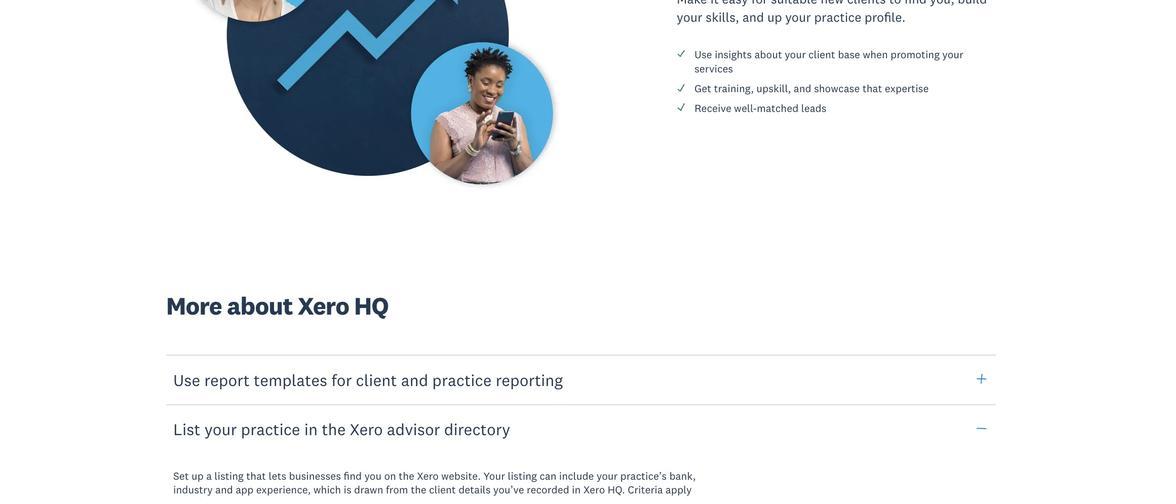 Task type: locate. For each thing, give the bounding box(es) containing it.
included image
[[677, 49, 686, 58], [677, 83, 686, 92], [677, 103, 686, 112]]

0 horizontal spatial up
[[192, 469, 204, 483]]

the right on
[[399, 469, 415, 483]]

your right list
[[205, 419, 237, 440]]

0 horizontal spatial for
[[332, 370, 352, 390]]

0 vertical spatial a
[[206, 469, 212, 483]]

you,
[[930, 0, 955, 7]]

for inside use report templates for client and practice reporting dropdown button
[[332, 370, 352, 390]]

a down experience,
[[286, 497, 292, 500]]

xero
[[298, 290, 349, 321], [350, 419, 383, 440], [417, 469, 439, 483], [584, 483, 605, 497]]

1 horizontal spatial about
[[755, 48, 783, 62]]

0 vertical spatial up
[[768, 9, 782, 25]]

and up being
[[215, 483, 233, 497]]

1 horizontal spatial a
[[286, 497, 292, 500]]

find right to in the top right of the page
[[905, 0, 927, 7]]

in inside set up a listing that lets businesses find you on the xero website. your listing can include your practice's bank, industry and app experience, which is drawn from the client details you've recorded in xero hq. criteria apply including being at least a bronze partner.
[[572, 483, 581, 497]]

a up industry
[[206, 469, 212, 483]]

that down when
[[863, 81, 883, 95]]

your
[[677, 9, 703, 25], [786, 9, 811, 25], [785, 48, 806, 62], [943, 48, 964, 62], [205, 419, 237, 440], [597, 469, 618, 483]]

for inside 'make it easy for suitable new clients to find you, build your skills, and up your practice profile.'
[[752, 0, 768, 7]]

reporting
[[496, 370, 563, 390]]

3 included image from the top
[[677, 103, 686, 112]]

1 vertical spatial for
[[332, 370, 352, 390]]

listing up app in the left of the page
[[215, 469, 244, 483]]

practice inside 'make it easy for suitable new clients to find you, build your skills, and up your practice profile.'
[[815, 9, 862, 25]]

2 vertical spatial client
[[429, 483, 456, 497]]

showcase
[[814, 81, 860, 95]]

0 vertical spatial client
[[809, 48, 836, 62]]

1 horizontal spatial listing
[[508, 469, 537, 483]]

up inside 'make it easy for suitable new clients to find you, build your skills, and up your practice profile.'
[[768, 9, 782, 25]]

up down suitable
[[768, 9, 782, 25]]

your inside list your practice in the xero advisor directory dropdown button
[[205, 419, 237, 440]]

2 included image from the top
[[677, 83, 686, 92]]

when
[[863, 48, 888, 62]]

make it easy for suitable new clients to find you, build your skills, and up your practice profile.
[[677, 0, 988, 25]]

1 horizontal spatial in
[[572, 483, 581, 497]]

1 horizontal spatial practice
[[433, 370, 492, 390]]

advisor
[[387, 419, 440, 440]]

for up list your practice in the xero advisor directory
[[332, 370, 352, 390]]

that up app in the left of the page
[[246, 469, 266, 483]]

client
[[809, 48, 836, 62], [356, 370, 397, 390], [429, 483, 456, 497]]

0 vertical spatial practice
[[815, 9, 862, 25]]

about
[[755, 48, 783, 62], [227, 290, 293, 321]]

0 vertical spatial for
[[752, 0, 768, 7]]

find
[[905, 0, 927, 7], [344, 469, 362, 483]]

2 horizontal spatial client
[[809, 48, 836, 62]]

on
[[384, 469, 396, 483]]

1 horizontal spatial find
[[905, 0, 927, 7]]

in down 'include'
[[572, 483, 581, 497]]

0 horizontal spatial that
[[246, 469, 266, 483]]

xero up you in the left bottom of the page
[[350, 419, 383, 440]]

0 horizontal spatial about
[[227, 290, 293, 321]]

1 vertical spatial practice
[[433, 370, 492, 390]]

up up industry
[[192, 469, 204, 483]]

your up hq.
[[597, 469, 618, 483]]

bronze
[[295, 497, 327, 500]]

in up businesses
[[304, 419, 318, 440]]

in inside dropdown button
[[304, 419, 318, 440]]

for right easy
[[752, 0, 768, 7]]

1 vertical spatial client
[[356, 370, 397, 390]]

1 vertical spatial included image
[[677, 83, 686, 92]]

at
[[248, 497, 258, 500]]

your right 'promoting'
[[943, 48, 964, 62]]

up
[[768, 9, 782, 25], [192, 469, 204, 483]]

1 horizontal spatial that
[[863, 81, 883, 95]]

it
[[711, 0, 719, 7]]

0 vertical spatial use
[[695, 48, 712, 62]]

use inside use insights about your client base when promoting your services
[[695, 48, 712, 62]]

2 horizontal spatial practice
[[815, 9, 862, 25]]

client inside use insights about your client base when promoting your services
[[809, 48, 836, 62]]

1 vertical spatial in
[[572, 483, 581, 497]]

is
[[344, 483, 352, 497]]

1 vertical spatial use
[[173, 370, 200, 390]]

include
[[559, 469, 594, 483]]

your
[[484, 469, 505, 483]]

0 horizontal spatial practice
[[241, 419, 300, 440]]

that
[[863, 81, 883, 95], [246, 469, 266, 483]]

your inside set up a listing that lets businesses find you on the xero website. your listing can include your practice's bank, industry and app experience, which is drawn from the client details you've recorded in xero hq. criteria apply including being at least a bronze partner.
[[597, 469, 618, 483]]

find inside set up a listing that lets businesses find you on the xero website. your listing can include your practice's bank, industry and app experience, which is drawn from the client details you've recorded in xero hq. criteria apply including being at least a bronze partner.
[[344, 469, 362, 483]]

and down easy
[[743, 9, 764, 25]]

including
[[173, 497, 217, 500]]

businesses
[[289, 469, 341, 483]]

0 horizontal spatial client
[[356, 370, 397, 390]]

get
[[695, 81, 712, 95]]

hq.
[[608, 483, 625, 497]]

in
[[304, 419, 318, 440], [572, 483, 581, 497]]

use left report
[[173, 370, 200, 390]]

for
[[752, 0, 768, 7], [332, 370, 352, 390]]

listing
[[215, 469, 244, 483], [508, 469, 537, 483]]

use
[[695, 48, 712, 62], [173, 370, 200, 390]]

and
[[743, 9, 764, 25], [794, 81, 812, 95], [401, 370, 428, 390], [215, 483, 233, 497]]

the
[[322, 419, 346, 440], [399, 469, 415, 483], [411, 483, 427, 497]]

1 horizontal spatial client
[[429, 483, 456, 497]]

listing up you've
[[508, 469, 537, 483]]

2 vertical spatial included image
[[677, 103, 686, 112]]

1 vertical spatial a
[[286, 497, 292, 500]]

1 horizontal spatial up
[[768, 9, 782, 25]]

practice
[[815, 9, 862, 25], [433, 370, 492, 390], [241, 419, 300, 440]]

use inside dropdown button
[[173, 370, 200, 390]]

xero left website.
[[417, 469, 439, 483]]

0 vertical spatial about
[[755, 48, 783, 62]]

find inside 'make it easy for suitable new clients to find you, build your skills, and up your practice profile.'
[[905, 0, 927, 7]]

expertise
[[885, 81, 929, 95]]

client for your
[[809, 48, 836, 62]]

clients
[[848, 0, 886, 7]]

0 horizontal spatial listing
[[215, 469, 244, 483]]

a
[[206, 469, 212, 483], [286, 497, 292, 500]]

find up is
[[344, 469, 362, 483]]

1 vertical spatial up
[[192, 469, 204, 483]]

being
[[220, 497, 246, 500]]

0 horizontal spatial use
[[173, 370, 200, 390]]

app
[[236, 483, 254, 497]]

which
[[314, 483, 341, 497]]

0 vertical spatial in
[[304, 419, 318, 440]]

1 vertical spatial that
[[246, 469, 266, 483]]

0 horizontal spatial find
[[344, 469, 362, 483]]

0 vertical spatial included image
[[677, 49, 686, 58]]

and up "advisor"
[[401, 370, 428, 390]]

the up businesses
[[322, 419, 346, 440]]

receive well-matched leads
[[695, 101, 827, 115]]

1 vertical spatial find
[[344, 469, 362, 483]]

client inside dropdown button
[[356, 370, 397, 390]]

client inside set up a listing that lets businesses find you on the xero website. your listing can include your practice's bank, industry and app experience, which is drawn from the client details you've recorded in xero hq. criteria apply including being at least a bronze partner.
[[429, 483, 456, 497]]

0 horizontal spatial in
[[304, 419, 318, 440]]

0 vertical spatial find
[[905, 0, 927, 7]]

least
[[261, 497, 284, 500]]

1 horizontal spatial for
[[752, 0, 768, 7]]

1 horizontal spatial use
[[695, 48, 712, 62]]

1 included image from the top
[[677, 49, 686, 58]]

use up services
[[695, 48, 712, 62]]



Task type: vqa. For each thing, say whether or not it's contained in the screenshot.
phone
no



Task type: describe. For each thing, give the bounding box(es) containing it.
and up leads
[[794, 81, 812, 95]]

from
[[386, 483, 408, 497]]

included image for get training, upskill, and showcase that expertise
[[677, 83, 686, 92]]

list your practice in the xero advisor directory button
[[166, 404, 996, 455]]

for for client
[[332, 370, 352, 390]]

promoting
[[891, 48, 940, 62]]

insights
[[715, 48, 752, 62]]

receive
[[695, 101, 732, 115]]

more
[[166, 290, 222, 321]]

services
[[695, 62, 734, 75]]

easy
[[722, 0, 749, 7]]

use report templates for client and practice reporting
[[173, 370, 563, 390]]

experience,
[[256, 483, 311, 497]]

1 listing from the left
[[215, 469, 244, 483]]

use for use report templates for client and practice reporting
[[173, 370, 200, 390]]

to
[[890, 0, 902, 7]]

upskill,
[[757, 81, 791, 95]]

for for suitable
[[752, 0, 768, 7]]

list your practice in the xero advisor directory
[[173, 419, 511, 440]]

included image for use insights about your client base when promoting your services
[[677, 49, 686, 58]]

leads
[[802, 101, 827, 115]]

the right from in the bottom of the page
[[411, 483, 427, 497]]

new
[[821, 0, 844, 7]]

profile.
[[865, 9, 906, 25]]

partner.
[[330, 497, 367, 500]]

suitable
[[771, 0, 818, 7]]

criteria
[[628, 483, 663, 497]]

your up get training, upskill, and showcase that expertise
[[785, 48, 806, 62]]

up inside set up a listing that lets businesses find you on the xero website. your listing can include your practice's bank, industry and app experience, which is drawn from the client details you've recorded in xero hq. criteria apply including being at least a bronze partner.
[[192, 469, 204, 483]]

set
[[173, 469, 189, 483]]

and inside dropdown button
[[401, 370, 428, 390]]

use report templates for client and practice reporting button
[[166, 355, 996, 406]]

and inside set up a listing that lets businesses find you on the xero website. your listing can include your practice's bank, industry and app experience, which is drawn from the client details you've recorded in xero hq. criteria apply including being at least a bronze partner.
[[215, 483, 233, 497]]

your down "make" at the top right of the page
[[677, 9, 703, 25]]

matched
[[757, 101, 799, 115]]

included image for receive well-matched leads
[[677, 103, 686, 112]]

industry
[[173, 483, 213, 497]]

you
[[365, 469, 382, 483]]

skills,
[[706, 9, 740, 25]]

apply
[[666, 483, 692, 497]]

your down suitable
[[786, 9, 811, 25]]

make
[[677, 0, 708, 7]]

xero left the hq
[[298, 290, 349, 321]]

templates
[[254, 370, 328, 390]]

drawn
[[354, 483, 383, 497]]

that inside set up a listing that lets businesses find you on the xero website. your listing can include your practice's bank, industry and app experience, which is drawn from the client details you've recorded in xero hq. criteria apply including being at least a bronze partner.
[[246, 469, 266, 483]]

about inside use insights about your client base when promoting your services
[[755, 48, 783, 62]]

and inside 'make it easy for suitable new clients to find you, build your skills, and up your practice profile.'
[[743, 9, 764, 25]]

bank,
[[670, 469, 696, 483]]

lets
[[269, 469, 287, 483]]

more about xero hq
[[166, 290, 389, 321]]

2 listing from the left
[[508, 469, 537, 483]]

website.
[[441, 469, 481, 483]]

the inside dropdown button
[[322, 419, 346, 440]]

xero left hq.
[[584, 483, 605, 497]]

2 vertical spatial practice
[[241, 419, 300, 440]]

report
[[204, 370, 250, 390]]

use for use insights about your client base when promoting your services
[[695, 48, 712, 62]]

well-
[[734, 101, 757, 115]]

training,
[[714, 81, 754, 95]]

1 vertical spatial about
[[227, 290, 293, 321]]

recorded
[[527, 483, 570, 497]]

0 horizontal spatial a
[[206, 469, 212, 483]]

practice's
[[621, 469, 667, 483]]

get training, upskill, and showcase that expertise
[[695, 81, 929, 95]]

base
[[838, 48, 861, 62]]

details
[[459, 483, 491, 497]]

list
[[173, 419, 201, 440]]

client for for
[[356, 370, 397, 390]]

you've
[[494, 483, 524, 497]]

use insights about your client base when promoting your services
[[695, 48, 964, 75]]

xero inside list your practice in the xero advisor directory dropdown button
[[350, 419, 383, 440]]

can
[[540, 469, 557, 483]]

0 vertical spatial that
[[863, 81, 883, 95]]

set up a listing that lets businesses find you on the xero website. your listing can include your practice's bank, industry and app experience, which is drawn from the client details you've recorded in xero hq. criteria apply including being at least a bronze partner.
[[173, 469, 696, 500]]

directory
[[444, 419, 511, 440]]

hq
[[354, 290, 389, 321]]

build
[[958, 0, 988, 7]]



